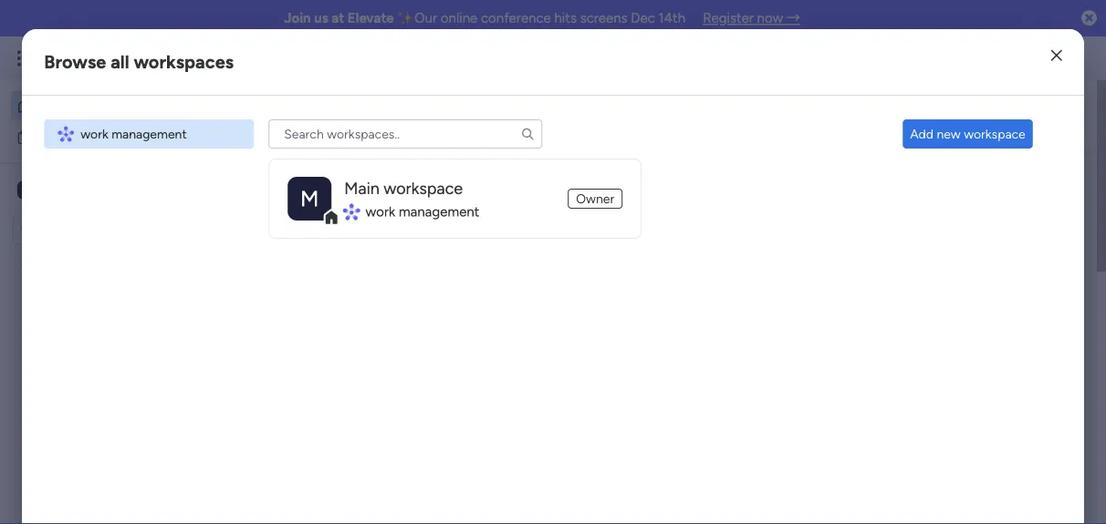 Task type: describe. For each thing, give the bounding box(es) containing it.
conference
[[481, 10, 551, 26]]

search image
[[521, 127, 535, 141]]

bob!
[[331, 97, 357, 112]]

join
[[284, 10, 311, 26]]

all
[[111, 51, 129, 73]]

14th
[[659, 10, 686, 26]]

0 horizontal spatial workspaces
[[134, 51, 234, 73]]

recently
[[308, 186, 375, 206]]

→
[[787, 10, 800, 26]]

workspaces inside good night, bob! quickly access your recent boards, inbox and workspaces
[[561, 115, 639, 133]]

at
[[332, 10, 344, 26]]

m button
[[13, 175, 182, 206]]

register now →
[[703, 10, 800, 26]]

2 vertical spatial management
[[399, 204, 480, 220]]

✨
[[397, 10, 411, 26]]

work right all
[[147, 48, 180, 68]]

v2 bolt switch image
[[962, 105, 973, 125]]

workspace image
[[288, 177, 332, 221]]

m for workspace image
[[21, 183, 32, 198]]

quick search
[[978, 106, 1064, 123]]

work management list box
[[44, 120, 254, 149]]

close recently visited image
[[282, 185, 304, 207]]

browse all workspaces
[[44, 51, 234, 73]]

1 vertical spatial work management
[[366, 204, 480, 220]]

hits
[[555, 10, 577, 26]]

online
[[441, 10, 478, 26]]

management inside list box
[[111, 126, 187, 142]]

browse
[[44, 51, 106, 73]]

my
[[40, 130, 58, 145]]

search
[[1019, 106, 1064, 123]]

monday
[[81, 48, 144, 68]]

join us at elevate ✨ our online conference hits screens dec 14th
[[284, 10, 686, 26]]

work management inside list box
[[81, 126, 187, 142]]

work inside button
[[61, 130, 89, 145]]

us
[[314, 10, 328, 26]]

owner
[[576, 191, 615, 207]]

night,
[[295, 97, 328, 112]]

close image
[[1051, 49, 1062, 63]]

screens
[[580, 10, 628, 26]]

work down main
[[366, 204, 396, 220]]

main
[[344, 179, 380, 198]]

recently visited
[[308, 186, 430, 206]]

home
[[42, 98, 77, 114]]

work inside list box
[[81, 126, 108, 142]]



Task type: locate. For each thing, give the bounding box(es) containing it.
home button
[[11, 91, 196, 120]]

management up good
[[184, 48, 284, 68]]

workspaces right all
[[134, 51, 234, 73]]

access
[[313, 115, 358, 133]]

quick
[[978, 106, 1015, 123]]

work
[[147, 48, 180, 68], [81, 126, 108, 142], [61, 130, 89, 145], [366, 204, 396, 220]]

1 vertical spatial management
[[111, 126, 187, 142]]

workspace down the search for a workspace search box at the top of the page
[[384, 179, 463, 198]]

workspace image
[[17, 180, 36, 200]]

m inside workspace image
[[21, 183, 32, 198]]

Search for a workspace search field
[[269, 120, 542, 149]]

select product image
[[16, 49, 35, 68]]

management
[[184, 48, 284, 68], [111, 126, 187, 142], [399, 204, 480, 220]]

workspaces
[[134, 51, 234, 73], [561, 115, 639, 133]]

work right my
[[61, 130, 89, 145]]

add new workspace
[[910, 126, 1026, 142]]

work management
[[81, 126, 187, 142], [366, 204, 480, 220]]

bob builder image
[[1055, 44, 1084, 73]]

workspaces right and
[[561, 115, 639, 133]]

feedback
[[872, 106, 929, 123]]

your
[[362, 115, 391, 133]]

0 horizontal spatial work management
[[81, 126, 187, 142]]

recent
[[395, 115, 438, 133]]

good night, bob! quickly access your recent boards, inbox and workspaces
[[260, 97, 639, 133]]

m
[[21, 183, 32, 198], [300, 186, 319, 212]]

0 horizontal spatial m
[[21, 183, 32, 198]]

option
[[0, 255, 233, 258]]

management down main workspace
[[399, 204, 480, 220]]

management down home button
[[111, 126, 187, 142]]

new
[[937, 126, 961, 142]]

templates image image
[[822, 431, 1063, 525]]

1 vertical spatial workspace
[[384, 179, 463, 198]]

inbox
[[493, 115, 530, 133]]

workspace down quick
[[964, 126, 1026, 142]]

give feedback
[[841, 106, 929, 123]]

dec
[[631, 10, 655, 26]]

main workspace
[[344, 179, 463, 198]]

quick search button
[[948, 96, 1079, 133]]

my work button
[[11, 123, 196, 152]]

work down home button
[[81, 126, 108, 142]]

1 horizontal spatial work management
[[366, 204, 480, 220]]

give
[[841, 106, 869, 123]]

work management down main workspace
[[366, 204, 480, 220]]

v2 user feedback image
[[820, 104, 834, 125]]

m for workspace icon
[[300, 186, 319, 212]]

monday work management
[[81, 48, 284, 68]]

register
[[703, 10, 754, 26]]

m inside workspace icon
[[300, 186, 319, 212]]

and
[[533, 115, 558, 133]]

work management down home button
[[81, 126, 187, 142]]

boards,
[[441, 115, 490, 133]]

workspace inside button
[[964, 126, 1026, 142]]

1 horizontal spatial workspace
[[964, 126, 1026, 142]]

good
[[260, 97, 292, 112]]

1 horizontal spatial workspaces
[[561, 115, 639, 133]]

elevate
[[348, 10, 394, 26]]

0 vertical spatial workspace
[[964, 126, 1026, 142]]

None search field
[[269, 120, 542, 149]]

register now → link
[[703, 10, 800, 26]]

visited
[[379, 186, 430, 206]]

1 horizontal spatial m
[[300, 186, 319, 212]]

0 vertical spatial management
[[184, 48, 284, 68]]

now
[[757, 10, 783, 26]]

quickly
[[260, 115, 310, 133]]

1 vertical spatial workspaces
[[561, 115, 639, 133]]

0 vertical spatial workspaces
[[134, 51, 234, 73]]

workspace
[[964, 126, 1026, 142], [384, 179, 463, 198]]

my work
[[40, 130, 89, 145]]

add
[[910, 126, 934, 142]]

our
[[415, 10, 437, 26]]

add new workspace button
[[903, 120, 1033, 149]]

list box
[[0, 252, 233, 525]]

0 horizontal spatial workspace
[[384, 179, 463, 198]]

0 vertical spatial work management
[[81, 126, 187, 142]]



Task type: vqa. For each thing, say whether or not it's contained in the screenshot.
M within Workspace icon
yes



